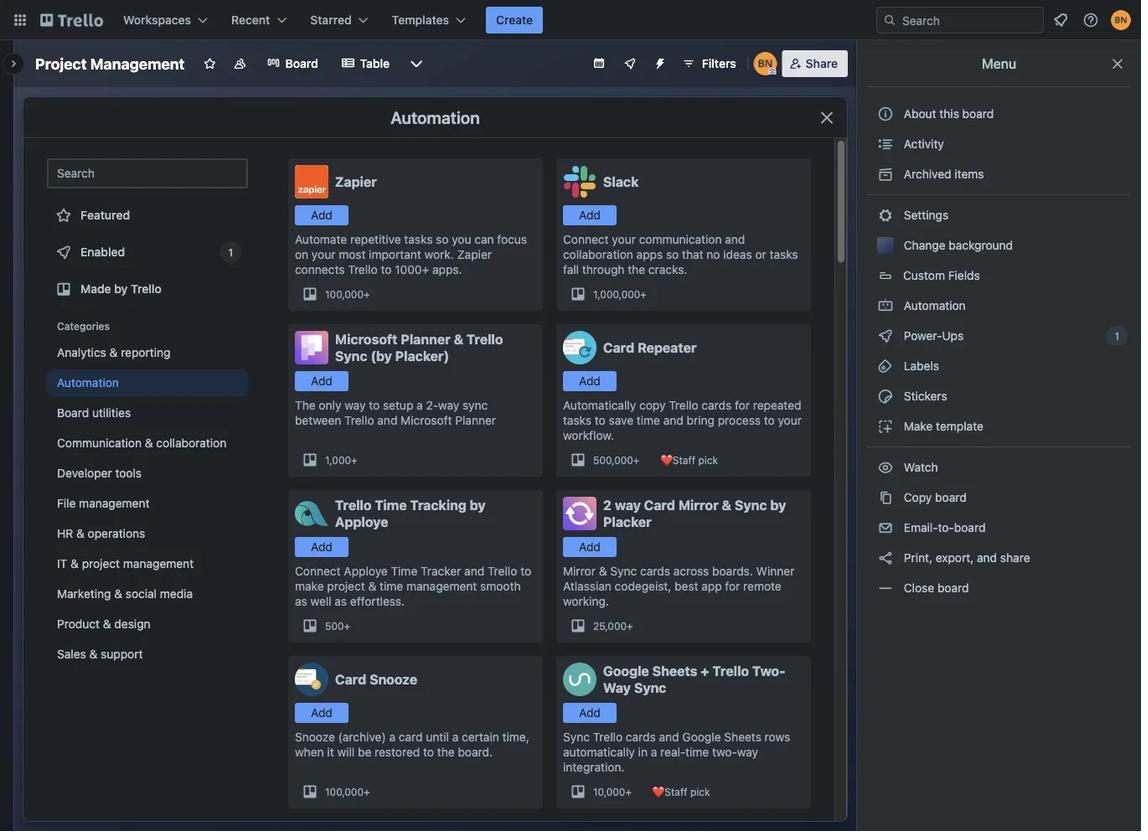 Task type: locate. For each thing, give the bounding box(es) containing it.
9 sm image from the top
[[877, 520, 894, 536]]

labels
[[901, 359, 939, 373]]

0 vertical spatial staff
[[673, 454, 696, 466]]

time inside connect apploye time tracker and trello to make project & time management smooth as well as effortless.
[[380, 579, 403, 593]]

way inside sync trello cards and google sheets rows automatically in a real-time two-way integration.
[[737, 745, 758, 759]]

your inside 'automate repetitive tasks so you can focus on your most important work. zapier connects trello to 1000+ apps.'
[[312, 248, 336, 261]]

0 horizontal spatial so
[[436, 233, 449, 246]]

0 horizontal spatial time
[[380, 579, 403, 593]]

and inside 'the only way to setup a 2-way sync between trello and microsoft planner'
[[377, 414, 398, 427]]

the for card snooze
[[437, 745, 455, 759]]

zapier up repetitive at the top of the page
[[335, 174, 377, 190]]

0 notifications image
[[1051, 10, 1071, 30]]

trello right made
[[131, 282, 162, 296]]

6 sm image from the top
[[877, 388, 894, 405]]

1
[[228, 246, 233, 258], [1115, 330, 1120, 342]]

export,
[[936, 551, 974, 565]]

1 horizontal spatial planner
[[455, 414, 496, 427]]

0 vertical spatial connect
[[563, 233, 609, 246]]

card
[[603, 340, 635, 356], [644, 497, 675, 513], [335, 672, 366, 688]]

0 vertical spatial zapier
[[335, 174, 377, 190]]

to down important
[[381, 263, 392, 277]]

and down setup
[[377, 414, 398, 427]]

print, export, and share link
[[867, 545, 1131, 571]]

analytics
[[57, 346, 106, 359]]

by right tracking
[[470, 497, 486, 513]]

0 horizontal spatial as
[[295, 595, 307, 608]]

1 vertical spatial google
[[682, 730, 721, 744]]

board inside button
[[963, 107, 994, 121]]

1 100,000 from the top
[[325, 288, 364, 300]]

cards up bring
[[702, 398, 732, 412]]

sync right way
[[634, 680, 666, 696]]

time left tracker
[[391, 564, 418, 578]]

sales
[[57, 647, 86, 661]]

& inside mirror & sync cards across boards. winner atlassian codegeist, best app for remote working.
[[599, 564, 607, 578]]

it & project management
[[57, 557, 194, 571]]

add for google sheets + trello two- way sync
[[579, 706, 601, 720]]

2 vertical spatial card
[[335, 672, 366, 688]]

2 horizontal spatial tasks
[[770, 248, 798, 261]]

sm image inside 'print, export, and share' link
[[877, 550, 894, 566]]

the down apps
[[628, 263, 645, 277]]

and up ideas
[[725, 233, 745, 246]]

calendar power-up image
[[592, 56, 606, 70]]

microsoft inside 'the only way to setup a 2-way sync between trello and microsoft planner'
[[401, 414, 452, 427]]

1 100,000 + from the top
[[325, 288, 370, 300]]

and up real-
[[659, 730, 679, 744]]

& up boards.
[[722, 497, 732, 513]]

trello down most
[[348, 263, 378, 277]]

the inside snooze (archive) a card until a certain time, when it will be restored to the board.
[[437, 745, 455, 759]]

recent button
[[221, 7, 297, 34]]

0 vertical spatial project
[[82, 557, 120, 571]]

sync up automatically
[[563, 730, 590, 744]]

ben nelson (bennelson96) image
[[754, 52, 777, 75]]

reporting
[[121, 346, 171, 359]]

sm image
[[877, 358, 894, 375], [877, 489, 894, 506], [877, 550, 894, 566]]

2 100,000 from the top
[[325, 786, 364, 798]]

3 sm image from the top
[[877, 207, 894, 224]]

+ down the be
[[364, 786, 370, 798]]

Search field
[[897, 8, 1043, 33]]

0 horizontal spatial the
[[437, 745, 455, 759]]

sales & support link
[[47, 641, 248, 668]]

0 horizontal spatial by
[[114, 282, 128, 296]]

sm image inside make template link
[[877, 418, 894, 435]]

& inside communication & collaboration link
[[145, 436, 153, 450]]

work.
[[425, 248, 454, 261]]

watch
[[901, 460, 941, 474]]

a up restored
[[389, 730, 396, 744]]

0 horizontal spatial your
[[312, 248, 336, 261]]

mirror inside mirror & sync cards across boards. winner atlassian codegeist, best app for remote working.
[[563, 564, 596, 578]]

1 horizontal spatial zapier
[[457, 248, 492, 261]]

1 vertical spatial ❤️ staff pick
[[652, 786, 710, 798]]

pick down sync trello cards and google sheets rows automatically in a real-time two-way integration.
[[691, 786, 710, 798]]

tasks up 'workflow.'
[[563, 414, 592, 427]]

snooze
[[370, 672, 417, 688], [295, 730, 335, 744]]

tracking
[[410, 497, 467, 513]]

and inside connect apploye time tracker and trello to make project & time management smooth as well as effortless.
[[464, 564, 485, 578]]

snooze (archive) a card until a certain time, when it will be restored to the board.
[[295, 730, 529, 759]]

1 vertical spatial for
[[725, 579, 740, 593]]

card snooze
[[335, 672, 417, 688]]

& right hr
[[76, 527, 84, 540]]

automation link down custom fields button
[[867, 292, 1131, 319]]

board utilities link
[[47, 400, 248, 427]]

2 horizontal spatial your
[[778, 414, 802, 427]]

2 vertical spatial management
[[406, 579, 477, 593]]

cards
[[702, 398, 732, 412], [640, 564, 670, 578], [626, 730, 656, 744]]

apploye down 1,000 +
[[335, 514, 388, 530]]

sm image for labels
[[877, 358, 894, 375]]

& for marketing & social media
[[114, 587, 122, 601]]

add for zapier
[[311, 208, 333, 222]]

for inside 'automatically copy trello cards for repeated tasks to save time and bring process to your workflow.'
[[735, 398, 750, 412]]

project
[[82, 557, 120, 571], [327, 579, 365, 593]]

staff for sheets
[[665, 786, 688, 798]]

most
[[339, 248, 366, 261]]

1 vertical spatial your
[[312, 248, 336, 261]]

2 horizontal spatial by
[[770, 497, 786, 513]]

0 horizontal spatial planner
[[401, 331, 451, 347]]

1 vertical spatial time
[[391, 564, 418, 578]]

cards inside 'automatically copy trello cards for repeated tasks to save time and bring process to your workflow.'
[[702, 398, 732, 412]]

important
[[369, 248, 421, 261]]

file management
[[57, 496, 150, 510]]

1 vertical spatial connect
[[295, 564, 341, 578]]

board down starred
[[285, 57, 318, 70]]

add button up automatically on the top of page
[[563, 371, 617, 391]]

collaboration inside connect your communication and collaboration apps so that no ideas or tasks fall through the cracks.
[[563, 248, 633, 261]]

save
[[609, 414, 634, 427]]

to left setup
[[369, 398, 380, 412]]

repeater
[[638, 340, 697, 356]]

0 vertical spatial ❤️ staff pick
[[660, 454, 718, 466]]

trello inside sync trello cards and google sheets rows automatically in a real-time two-way integration.
[[593, 730, 623, 744]]

will
[[337, 745, 355, 759]]

sm image inside the settings link
[[877, 207, 894, 224]]

tasks up work.
[[404, 233, 433, 246]]

❤️ down real-
[[652, 786, 662, 798]]

to inside connect apploye time tracker and trello to make project & time management smooth as well as effortless.
[[521, 564, 531, 578]]

google
[[603, 663, 649, 679], [682, 730, 721, 744]]

0 horizontal spatial collaboration
[[156, 436, 226, 450]]

3 sm image from the top
[[877, 550, 894, 566]]

+ down most
[[364, 288, 370, 300]]

1 horizontal spatial board
[[285, 57, 318, 70]]

connect up make
[[295, 564, 341, 578]]

0 vertical spatial for
[[735, 398, 750, 412]]

❤️ staff pick
[[660, 454, 718, 466], [652, 786, 710, 798]]

sm image inside close board link
[[877, 580, 894, 597]]

& inside connect apploye time tracker and trello to make project & time management smooth as well as effortless.
[[368, 579, 377, 593]]

management inside "file management" link
[[79, 496, 150, 510]]

trello left two-
[[713, 663, 749, 679]]

1 vertical spatial ❤️
[[652, 786, 662, 798]]

planner down the sync
[[455, 414, 496, 427]]

2-
[[426, 398, 438, 412]]

planner inside microsoft planner & trello sync (by placker)
[[401, 331, 451, 347]]

& for product & design
[[103, 617, 111, 631]]

2 100,000 + from the top
[[325, 786, 370, 798]]

0 horizontal spatial mirror
[[563, 564, 596, 578]]

1 horizontal spatial by
[[470, 497, 486, 513]]

on
[[295, 248, 308, 261]]

add up automatically on the top of page
[[579, 374, 601, 388]]

snooze up when
[[295, 730, 335, 744]]

100,000 down connects
[[325, 288, 364, 300]]

add up automate
[[311, 208, 333, 222]]

sm image left print,
[[877, 550, 894, 566]]

and up smooth
[[464, 564, 485, 578]]

way inside 2 way card mirror & sync by placker
[[615, 497, 641, 513]]

project up well at the left of page
[[327, 579, 365, 593]]

snooze inside snooze (archive) a card until a certain time, when it will be restored to the board.
[[295, 730, 335, 744]]

time left tracking
[[375, 497, 407, 513]]

cracks.
[[648, 263, 687, 277]]

trello down 1,000 +
[[335, 497, 372, 513]]

sm image for power-ups
[[877, 328, 894, 344]]

0 vertical spatial sheets
[[652, 663, 698, 679]]

so up work.
[[436, 233, 449, 246]]

share button
[[782, 50, 848, 77]]

0 vertical spatial management
[[79, 496, 150, 510]]

and inside sync trello cards and google sheets rows automatically in a real-time two-way integration.
[[659, 730, 679, 744]]

card up placker
[[644, 497, 675, 513]]

communication & collaboration
[[57, 436, 226, 450]]

2 vertical spatial your
[[778, 414, 802, 427]]

google inside sync trello cards and google sheets rows automatically in a real-time two-way integration.
[[682, 730, 721, 744]]

sm image inside watch link
[[877, 459, 894, 476]]

1 vertical spatial collaboration
[[156, 436, 226, 450]]

0 horizontal spatial zapier
[[335, 174, 377, 190]]

connect for trello time tracking by apploye
[[295, 564, 341, 578]]

a left 2-
[[417, 398, 423, 412]]

tasks
[[404, 233, 433, 246], [770, 248, 798, 261], [563, 414, 592, 427]]

add button down way
[[563, 703, 617, 723]]

1 horizontal spatial microsoft
[[401, 414, 452, 427]]

you
[[452, 233, 471, 246]]

& for hr & operations
[[76, 527, 84, 540]]

1 vertical spatial planner
[[455, 414, 496, 427]]

8 sm image from the top
[[877, 459, 894, 476]]

apploye up effortless.
[[344, 564, 388, 578]]

1 vertical spatial 100,000 +
[[325, 786, 370, 798]]

microsoft inside microsoft planner & trello sync (by placker)
[[335, 331, 398, 347]]

0 horizontal spatial connect
[[295, 564, 341, 578]]

1 vertical spatial 1
[[1115, 330, 1120, 342]]

& for communication & collaboration
[[145, 436, 153, 450]]

management down the hr & operations link
[[123, 557, 194, 571]]

card left repeater
[[603, 340, 635, 356]]

0 horizontal spatial tasks
[[404, 233, 433, 246]]

1 vertical spatial sm image
[[877, 489, 894, 506]]

to up smooth
[[521, 564, 531, 578]]

& inside it & project management link
[[70, 557, 79, 571]]

+ down save
[[633, 454, 640, 466]]

project management
[[35, 54, 185, 72]]

1 vertical spatial so
[[666, 248, 679, 261]]

time down copy
[[637, 414, 660, 427]]

& inside the hr & operations link
[[76, 527, 84, 540]]

1 vertical spatial microsoft
[[401, 414, 452, 427]]

add button up automate
[[295, 205, 349, 225]]

share
[[1000, 551, 1030, 565]]

1 horizontal spatial as
[[335, 595, 347, 608]]

add button for card snooze
[[295, 703, 349, 723]]

5 sm image from the top
[[877, 328, 894, 344]]

1 vertical spatial automation
[[901, 299, 966, 313]]

trello inside microsoft planner & trello sync (by placker)
[[467, 331, 503, 347]]

+ down effortless.
[[344, 620, 350, 632]]

board right this at the top of page
[[963, 107, 994, 121]]

0 vertical spatial 100,000 +
[[325, 288, 370, 300]]

planner
[[401, 331, 451, 347], [455, 414, 496, 427]]

your down the repeated
[[778, 414, 802, 427]]

sheets inside sync trello cards and google sheets rows automatically in a real-time two-way integration.
[[724, 730, 762, 744]]

add button up atlassian
[[563, 537, 617, 557]]

app
[[702, 579, 722, 593]]

❤️ for google sheets + trello two- way sync
[[652, 786, 662, 798]]

time up effortless.
[[380, 579, 403, 593]]

time inside 'automatically copy trello cards for repeated tasks to save time and bring process to your workflow.'
[[637, 414, 660, 427]]

best
[[675, 579, 698, 593]]

500 +
[[325, 620, 350, 632]]

tasks inside 'automatically copy trello cards for repeated tasks to save time and bring process to your workflow.'
[[563, 414, 592, 427]]

connect up fall on the top of the page
[[563, 233, 609, 246]]

add up automatically
[[579, 706, 601, 720]]

trello up bring
[[669, 398, 699, 412]]

add for microsoft planner & trello sync (by placker)
[[311, 374, 333, 388]]

1 horizontal spatial mirror
[[679, 497, 719, 513]]

0 vertical spatial microsoft
[[335, 331, 398, 347]]

workspaces
[[123, 13, 191, 27]]

add up "only"
[[311, 374, 333, 388]]

Search text field
[[47, 158, 248, 189]]

& inside sales & support link
[[89, 647, 98, 661]]

sm image for make template
[[877, 418, 894, 435]]

& up effortless.
[[368, 579, 377, 593]]

❤️ staff pick for sheets
[[652, 786, 710, 798]]

tasks inside connect your communication and collaboration apps so that no ideas or tasks fall through the cracks.
[[770, 248, 798, 261]]

project
[[35, 54, 87, 72]]

& inside microsoft planner & trello sync (by placker)
[[454, 331, 464, 347]]

0 horizontal spatial microsoft
[[335, 331, 398, 347]]

1 vertical spatial pick
[[691, 786, 710, 798]]

0 vertical spatial your
[[612, 233, 636, 246]]

0 vertical spatial 100,000
[[325, 288, 364, 300]]

make
[[904, 419, 933, 433]]

100,000 down will
[[325, 786, 364, 798]]

& for it & project management
[[70, 557, 79, 571]]

(archive)
[[338, 730, 386, 744]]

repeated
[[753, 398, 802, 412]]

1 sm image from the top
[[877, 136, 894, 153]]

add button
[[295, 205, 349, 225], [563, 205, 617, 225], [295, 371, 349, 391], [563, 371, 617, 391], [295, 537, 349, 557], [563, 537, 617, 557], [295, 703, 349, 723], [563, 703, 617, 723]]

sm image for email-to-board
[[877, 520, 894, 536]]

100,000 + for card snooze
[[325, 786, 370, 798]]

7 sm image from the top
[[877, 418, 894, 435]]

1,000,000
[[593, 288, 640, 300]]

1 vertical spatial time
[[380, 579, 403, 593]]

tracker
[[421, 564, 461, 578]]

zapier
[[335, 174, 377, 190], [457, 248, 492, 261]]

cards for repeater
[[702, 398, 732, 412]]

& right it
[[70, 557, 79, 571]]

a right until on the bottom left of the page
[[452, 730, 459, 744]]

staff
[[673, 454, 696, 466], [665, 786, 688, 798]]

sm image for automation
[[877, 297, 894, 314]]

❤️ down 'automatically copy trello cards for repeated tasks to save time and bring process to your workflow.'
[[660, 454, 670, 466]]

by inside trello time tracking by apploye
[[470, 497, 486, 513]]

your down automate
[[312, 248, 336, 261]]

1 vertical spatial board
[[57, 406, 89, 420]]

the for slack
[[628, 263, 645, 277]]

google up two-
[[682, 730, 721, 744]]

connect for slack
[[563, 233, 609, 246]]

2 as from the left
[[335, 595, 347, 608]]

2 vertical spatial time
[[686, 745, 709, 759]]

automation up board utilities at the left of the page
[[57, 376, 119, 390]]

menu
[[982, 56, 1017, 72]]

add button for google sheets + trello two- way sync
[[563, 703, 617, 723]]

search image
[[883, 13, 897, 27]]

add up make
[[311, 540, 333, 554]]

0 vertical spatial ❤️
[[660, 454, 670, 466]]

sm image left labels in the right of the page
[[877, 358, 894, 375]]

automation link down analytics & reporting link in the left of the page
[[47, 370, 248, 396]]

codegeist,
[[615, 579, 672, 593]]

add for card repeater
[[579, 374, 601, 388]]

add button up make
[[295, 537, 349, 557]]

add button for 2 way card mirror & sync by placker
[[563, 537, 617, 557]]

as right well at the left of page
[[335, 595, 347, 608]]

+ for 2 way card mirror & sync by placker
[[627, 620, 633, 632]]

1 vertical spatial 100,000
[[325, 786, 364, 798]]

management down tracker
[[406, 579, 477, 593]]

file
[[57, 496, 76, 510]]

0 vertical spatial the
[[628, 263, 645, 277]]

cards inside mirror & sync cards across boards. winner atlassian codegeist, best app for remote working.
[[640, 564, 670, 578]]

0 vertical spatial google
[[603, 663, 649, 679]]

0 vertical spatial pick
[[698, 454, 718, 466]]

zapier down the can
[[457, 248, 492, 261]]

0 vertical spatial apploye
[[335, 514, 388, 530]]

tasks inside 'automate repetitive tasks so you can focus on your most important work. zapier connects trello to 1000+ apps.'
[[404, 233, 433, 246]]

connect your communication and collaboration apps so that no ideas or tasks fall through the cracks.
[[563, 233, 798, 277]]

filters
[[702, 57, 736, 70]]

sync
[[463, 398, 488, 412]]

planner up placker)
[[401, 331, 451, 347]]

sheets inside google sheets + trello two- way sync
[[652, 663, 698, 679]]

for down boards.
[[725, 579, 740, 593]]

0 vertical spatial tasks
[[404, 233, 433, 246]]

apploye inside trello time tracking by apploye
[[335, 514, 388, 530]]

add up the it
[[311, 706, 333, 720]]

copy
[[639, 398, 666, 412]]

2 horizontal spatial automation
[[901, 299, 966, 313]]

sm image
[[877, 136, 894, 153], [877, 166, 894, 183], [877, 207, 894, 224], [877, 297, 894, 314], [877, 328, 894, 344], [877, 388, 894, 405], [877, 418, 894, 435], [877, 459, 894, 476], [877, 520, 894, 536], [877, 580, 894, 597]]

1 horizontal spatial connect
[[563, 233, 609, 246]]

+ down codegeist,
[[627, 620, 633, 632]]

trello inside 'automatically copy trello cards for repeated tasks to save time and bring process to your workflow.'
[[669, 398, 699, 412]]

& right sales
[[89, 647, 98, 661]]

sync inside sync trello cards and google sheets rows automatically in a real-time two-way integration.
[[563, 730, 590, 744]]

sync inside 2 way card mirror & sync by placker
[[735, 497, 767, 513]]

connect inside connect your communication and collaboration apps so that no ideas or tasks fall through the cracks.
[[563, 233, 609, 246]]

❤️ for card repeater
[[660, 454, 670, 466]]

& inside marketing & social media link
[[114, 587, 122, 601]]

1 vertical spatial cards
[[640, 564, 670, 578]]

share
[[806, 57, 838, 70]]

sm image inside labels link
[[877, 358, 894, 375]]

0 vertical spatial so
[[436, 233, 449, 246]]

0 horizontal spatial snooze
[[295, 730, 335, 744]]

workspace visible image
[[233, 57, 247, 70]]

& inside analytics & reporting link
[[109, 346, 118, 359]]

0 horizontal spatial 1
[[228, 246, 233, 258]]

trello inside trello time tracking by apploye
[[335, 497, 372, 513]]

1 vertical spatial management
[[123, 557, 194, 571]]

0 vertical spatial planner
[[401, 331, 451, 347]]

& left social
[[114, 587, 122, 601]]

2 vertical spatial sm image
[[877, 550, 894, 566]]

staff down sync trello cards and google sheets rows automatically in a real-time two-way integration.
[[665, 786, 688, 798]]

google inside google sheets + trello two- way sync
[[603, 663, 649, 679]]

2 horizontal spatial time
[[686, 745, 709, 759]]

microsoft up '(by'
[[335, 331, 398, 347]]

& inside product & design link
[[103, 617, 111, 631]]

0 vertical spatial card
[[603, 340, 635, 356]]

1 vertical spatial project
[[327, 579, 365, 593]]

1 vertical spatial zapier
[[457, 248, 492, 261]]

sync inside google sheets + trello two- way sync
[[634, 680, 666, 696]]

& for analytics & reporting
[[109, 346, 118, 359]]

card down 500 + at the left bottom of page
[[335, 672, 366, 688]]

1 horizontal spatial tasks
[[563, 414, 592, 427]]

settings
[[901, 208, 949, 222]]

& down board utilities link
[[145, 436, 153, 450]]

management
[[79, 496, 150, 510], [123, 557, 194, 571], [406, 579, 477, 593]]

google up way
[[603, 663, 649, 679]]

boards.
[[712, 564, 753, 578]]

ideas
[[723, 248, 752, 261]]

sm image inside the copy board link
[[877, 489, 894, 506]]

sm image inside 'email-to-board' link
[[877, 520, 894, 536]]

4 sm image from the top
[[877, 297, 894, 314]]

to down until on the bottom left of the page
[[423, 745, 434, 759]]

0 vertical spatial collaboration
[[563, 248, 633, 261]]

1 horizontal spatial snooze
[[370, 672, 417, 688]]

hr & operations link
[[47, 520, 248, 547]]

can
[[475, 233, 494, 246]]

trello inside connect apploye time tracker and trello to make project & time management smooth as well as effortless.
[[488, 564, 517, 578]]

+ inside google sheets + trello two- way sync
[[701, 663, 709, 679]]

0 horizontal spatial card
[[335, 672, 366, 688]]

10 sm image from the top
[[877, 580, 894, 597]]

connect inside connect apploye time tracker and trello to make project & time management smooth as well as effortless.
[[295, 564, 341, 578]]

100,000
[[325, 288, 364, 300], [325, 786, 364, 798]]

developer tools
[[57, 466, 142, 480]]

+ for trello time tracking by apploye
[[344, 620, 350, 632]]

1 horizontal spatial your
[[612, 233, 636, 246]]

sm image for activity
[[877, 136, 894, 153]]

trello inside 'the only way to setup a 2-way sync between trello and microsoft planner'
[[345, 414, 374, 427]]

0 horizontal spatial automation link
[[47, 370, 248, 396]]

by up 'winner'
[[770, 497, 786, 513]]

1 horizontal spatial the
[[628, 263, 645, 277]]

1 vertical spatial snooze
[[295, 730, 335, 744]]

100,000 for card snooze
[[325, 786, 364, 798]]

automation down customize views image
[[391, 107, 480, 127]]

board
[[285, 57, 318, 70], [57, 406, 89, 420]]

pick for repeater
[[698, 454, 718, 466]]

sm image inside activity link
[[877, 136, 894, 153]]

100,000 + down will
[[325, 786, 370, 798]]

add for card snooze
[[311, 706, 333, 720]]

time,
[[502, 730, 529, 744]]

repetitive
[[350, 233, 401, 246]]

1 horizontal spatial 1
[[1115, 330, 1120, 342]]

to inside snooze (archive) a card until a certain time, when it will be restored to the board.
[[423, 745, 434, 759]]

1 sm image from the top
[[877, 358, 894, 375]]

the inside connect your communication and collaboration apps so that no ideas or tasks fall through the cracks.
[[628, 263, 645, 277]]

0 horizontal spatial google
[[603, 663, 649, 679]]

1 horizontal spatial automation
[[391, 107, 480, 127]]

to inside 'the only way to setup a 2-way sync between trello and microsoft planner'
[[369, 398, 380, 412]]

2 vertical spatial tasks
[[563, 414, 592, 427]]

the
[[628, 263, 645, 277], [437, 745, 455, 759]]

1 horizontal spatial card
[[603, 340, 635, 356]]

cards up codegeist,
[[640, 564, 670, 578]]

sync inside mirror & sync cards across boards. winner atlassian codegeist, best app for remote working.
[[610, 564, 637, 578]]

trello time tracking by apploye
[[335, 497, 486, 530]]

2 sm image from the top
[[877, 166, 894, 183]]

trello up the sync
[[467, 331, 503, 347]]

and inside 'automatically copy trello cards for repeated tasks to save time and bring process to your workflow.'
[[663, 414, 684, 427]]

1 vertical spatial the
[[437, 745, 455, 759]]

2 horizontal spatial card
[[644, 497, 675, 513]]

activity
[[901, 137, 944, 151]]

0 vertical spatial cards
[[702, 398, 732, 412]]

time
[[637, 414, 660, 427], [380, 579, 403, 593], [686, 745, 709, 759]]

primary element
[[0, 0, 1141, 40]]

real-
[[660, 745, 686, 759]]

❤️
[[660, 454, 670, 466], [652, 786, 662, 798]]

1 horizontal spatial collaboration
[[563, 248, 633, 261]]

2 sm image from the top
[[877, 489, 894, 506]]

by right made
[[114, 282, 128, 296]]

0 vertical spatial mirror
[[679, 497, 719, 513]]

0 vertical spatial board
[[285, 57, 318, 70]]

trello up smooth
[[488, 564, 517, 578]]

tasks right or on the right
[[770, 248, 798, 261]]

management inside connect apploye time tracker and trello to make project & time management smooth as well as effortless.
[[406, 579, 477, 593]]

connect
[[563, 233, 609, 246], [295, 564, 341, 578]]

print,
[[904, 551, 933, 565]]

well
[[310, 595, 331, 608]]

sm image for stickers
[[877, 388, 894, 405]]

sm image inside stickers link
[[877, 388, 894, 405]]

sm image left copy
[[877, 489, 894, 506]]

& left design at the left bottom
[[103, 617, 111, 631]]

0 horizontal spatial project
[[82, 557, 120, 571]]

mirror up atlassian
[[563, 564, 596, 578]]

sm image inside "archived items" link
[[877, 166, 894, 183]]

add
[[311, 208, 333, 222], [579, 208, 601, 222], [311, 374, 333, 388], [579, 374, 601, 388], [311, 540, 333, 554], [579, 540, 601, 554], [311, 706, 333, 720], [579, 706, 601, 720]]



Task type: vqa. For each thing, say whether or not it's contained in the screenshot.


Task type: describe. For each thing, give the bounding box(es) containing it.
media
[[160, 587, 193, 601]]

& for mirror & sync cards across boards. winner atlassian codegeist, best app for remote working.
[[599, 564, 607, 578]]

100,000 + for zapier
[[325, 288, 370, 300]]

1 as from the left
[[295, 595, 307, 608]]

sm image for print, export, and share
[[877, 550, 894, 566]]

google sheets + trello two- way sync
[[603, 663, 786, 696]]

that
[[682, 248, 704, 261]]

management inside it & project management link
[[123, 557, 194, 571]]

trello inside 'automate repetitive tasks so you can focus on your most important work. zapier connects trello to 1000+ apps.'
[[348, 263, 378, 277]]

change background link
[[867, 232, 1131, 259]]

developer
[[57, 466, 112, 480]]

back to home image
[[40, 7, 103, 34]]

trello inside google sheets + trello two- way sync
[[713, 663, 749, 679]]

a inside 'the only way to setup a 2-way sync between trello and microsoft planner'
[[417, 398, 423, 412]]

when
[[295, 745, 324, 759]]

enabled
[[80, 245, 125, 259]]

close
[[904, 581, 934, 595]]

1 for power-ups
[[1115, 330, 1120, 342]]

for inside mirror & sync cards across boards. winner atlassian codegeist, best app for remote working.
[[725, 579, 740, 593]]

archived items
[[901, 167, 984, 181]]

your inside connect your communication and collaboration apps so that no ideas or tasks fall through the cracks.
[[612, 233, 636, 246]]

sync inside microsoft planner & trello sync (by placker)
[[335, 348, 367, 364]]

+ down automatically
[[625, 786, 632, 798]]

+ for zapier
[[364, 288, 370, 300]]

table link
[[332, 50, 400, 77]]

add button for zapier
[[295, 205, 349, 225]]

star or unstar board image
[[203, 57, 217, 70]]

board up print, export, and share
[[954, 521, 986, 535]]

atlassian
[[563, 579, 612, 593]]

social
[[126, 587, 157, 601]]

2 vertical spatial automation
[[57, 376, 119, 390]]

copy board link
[[867, 484, 1131, 511]]

the only way to setup a 2-way sync between trello and microsoft planner
[[295, 398, 496, 427]]

to down automatically on the top of page
[[595, 414, 606, 427]]

close board
[[901, 581, 969, 595]]

no
[[707, 248, 720, 261]]

only
[[319, 398, 341, 412]]

500,000 +
[[593, 454, 640, 466]]

product
[[57, 617, 100, 631]]

template
[[936, 419, 984, 433]]

planner inside 'the only way to setup a 2-way sync between trello and microsoft planner'
[[455, 414, 496, 427]]

between
[[295, 414, 341, 427]]

archived
[[904, 167, 952, 181]]

made by trello link
[[47, 272, 248, 306]]

stickers link
[[867, 383, 1131, 410]]

board for board utilities
[[57, 406, 89, 420]]

connects
[[295, 263, 345, 277]]

microsoft planner & trello sync (by placker)
[[335, 331, 503, 364]]

in
[[638, 745, 648, 759]]

analytics & reporting link
[[47, 339, 248, 366]]

add button for slack
[[563, 205, 617, 225]]

apploye inside connect apploye time tracker and trello to make project & time management smooth as well as effortless.
[[344, 564, 388, 578]]

featured
[[80, 208, 130, 222]]

1 horizontal spatial automation link
[[867, 292, 1131, 319]]

add for 2 way card mirror & sync by placker
[[579, 540, 601, 554]]

featured link
[[47, 199, 248, 232]]

time inside trello time tracking by apploye
[[375, 497, 407, 513]]

marketing
[[57, 587, 111, 601]]

power ups image
[[623, 57, 637, 70]]

email-
[[904, 521, 938, 535]]

hr & operations
[[57, 527, 145, 540]]

way right "only"
[[345, 398, 366, 412]]

cards inside sync trello cards and google sheets rows automatically in a real-time two-way integration.
[[626, 730, 656, 744]]

add button for microsoft planner & trello sync (by placker)
[[295, 371, 349, 391]]

sm image for watch
[[877, 459, 894, 476]]

& inside 2 way card mirror & sync by placker
[[722, 497, 732, 513]]

about this board button
[[867, 101, 1131, 127]]

add for slack
[[579, 208, 601, 222]]

1 for enabled
[[228, 246, 233, 258]]

to down the repeated
[[764, 414, 775, 427]]

board down export,
[[938, 581, 969, 595]]

so inside 'automate repetitive tasks so you can focus on your most important work. zapier connects trello to 1000+ apps.'
[[436, 233, 449, 246]]

copy
[[904, 491, 932, 504]]

and left share
[[977, 551, 997, 565]]

developer tools link
[[47, 460, 248, 487]]

mirror inside 2 way card mirror & sync by placker
[[679, 497, 719, 513]]

smooth
[[480, 579, 521, 593]]

card for card repeater
[[603, 340, 635, 356]]

stickers
[[901, 389, 947, 403]]

add for trello time tracking by apploye
[[311, 540, 333, 554]]

create button
[[486, 7, 543, 34]]

design
[[114, 617, 151, 631]]

print, export, and share
[[901, 551, 1030, 565]]

staff for repeater
[[673, 454, 696, 466]]

cards for way
[[640, 564, 670, 578]]

time inside sync trello cards and google sheets rows automatically in a real-time two-way integration.
[[686, 745, 709, 759]]

and inside connect your communication and collaboration apps so that no ideas or tasks fall through the cracks.
[[725, 233, 745, 246]]

board for board
[[285, 57, 318, 70]]

table
[[360, 57, 390, 70]]

sm image for archived items
[[877, 166, 894, 183]]

automatically
[[563, 745, 635, 759]]

zapier inside 'automate repetitive tasks so you can focus on your most important work. zapier connects trello to 1000+ apps.'
[[457, 248, 492, 261]]

100,000 for zapier
[[325, 288, 364, 300]]

change
[[904, 238, 946, 252]]

two-
[[752, 663, 786, 679]]

board.
[[458, 745, 493, 759]]

open information menu image
[[1083, 12, 1099, 28]]

slack
[[603, 174, 639, 190]]

pick for sheets
[[691, 786, 710, 798]]

way
[[603, 680, 631, 696]]

be
[[358, 745, 371, 759]]

a inside sync trello cards and google sheets rows automatically in a real-time two-way integration.
[[651, 745, 657, 759]]

communication
[[639, 233, 722, 246]]

management
[[90, 54, 185, 72]]

made
[[80, 282, 111, 296]]

sm image for copy board
[[877, 489, 894, 506]]

+ for slack
[[640, 288, 647, 300]]

time inside connect apploye time tracker and trello to make project & time management smooth as well as effortless.
[[391, 564, 418, 578]]

2
[[603, 497, 612, 513]]

your inside 'automatically copy trello cards for repeated tasks to save time and bring process to your workflow.'
[[778, 414, 802, 427]]

card inside 2 way card mirror & sync by placker
[[644, 497, 675, 513]]

10,000
[[593, 786, 625, 798]]

so inside connect your communication and collaboration apps so that no ideas or tasks fall through the cracks.
[[666, 248, 679, 261]]

this member is an admin of this board. image
[[769, 68, 777, 75]]

tools
[[115, 466, 142, 480]]

copy board
[[901, 491, 967, 504]]

watch link
[[867, 454, 1131, 481]]

placker
[[603, 514, 652, 530]]

sm image for settings
[[877, 207, 894, 224]]

it
[[327, 745, 334, 759]]

by inside 2 way card mirror & sync by placker
[[770, 497, 786, 513]]

board up to-
[[935, 491, 967, 504]]

board link
[[257, 50, 328, 77]]

& for sales & support
[[89, 647, 98, 661]]

marketing & social media
[[57, 587, 193, 601]]

to inside 'automate repetitive tasks so you can focus on your most important work. zapier connects trello to 1000+ apps.'
[[381, 263, 392, 277]]

+ for microsoft planner & trello sync (by placker)
[[351, 454, 357, 466]]

1000+
[[395, 263, 429, 277]]

add button for card repeater
[[563, 371, 617, 391]]

workspaces button
[[113, 7, 218, 34]]

working.
[[563, 595, 609, 608]]

1,000 +
[[325, 454, 357, 466]]

analytics & reporting
[[57, 346, 171, 359]]

Board name text field
[[27, 50, 193, 77]]

custom fields button
[[867, 262, 1131, 289]]

project inside connect apploye time tracker and trello to make project & time management smooth as well as effortless.
[[327, 579, 365, 593]]

made by trello
[[80, 282, 162, 296]]

the
[[295, 398, 316, 412]]

card for card snooze
[[335, 672, 366, 688]]

templates button
[[382, 7, 476, 34]]

+ for card snooze
[[364, 786, 370, 798]]

items
[[955, 167, 984, 181]]

automation image
[[647, 50, 670, 74]]

automatically
[[563, 398, 636, 412]]

0 vertical spatial automation
[[391, 107, 480, 127]]

1,000,000 +
[[593, 288, 647, 300]]

to-
[[938, 521, 954, 535]]

add button for trello time tracking by apploye
[[295, 537, 349, 557]]

way left the sync
[[438, 398, 459, 412]]

card
[[399, 730, 423, 744]]

categories
[[57, 320, 110, 332]]

email-to-board
[[901, 521, 986, 535]]

rows
[[765, 730, 790, 744]]

customize views image
[[408, 55, 425, 72]]

❤️ staff pick for repeater
[[660, 454, 718, 466]]

collaboration inside communication & collaboration link
[[156, 436, 226, 450]]

sm image for close board
[[877, 580, 894, 597]]

25,000
[[593, 620, 627, 632]]

1,000
[[325, 454, 351, 466]]

about
[[904, 107, 936, 121]]

ben nelson (bennelson96) image
[[1111, 10, 1131, 30]]

operations
[[88, 527, 145, 540]]

1 vertical spatial automation link
[[47, 370, 248, 396]]

product & design link
[[47, 611, 248, 638]]

(by
[[371, 348, 392, 364]]

starred button
[[300, 7, 378, 34]]



